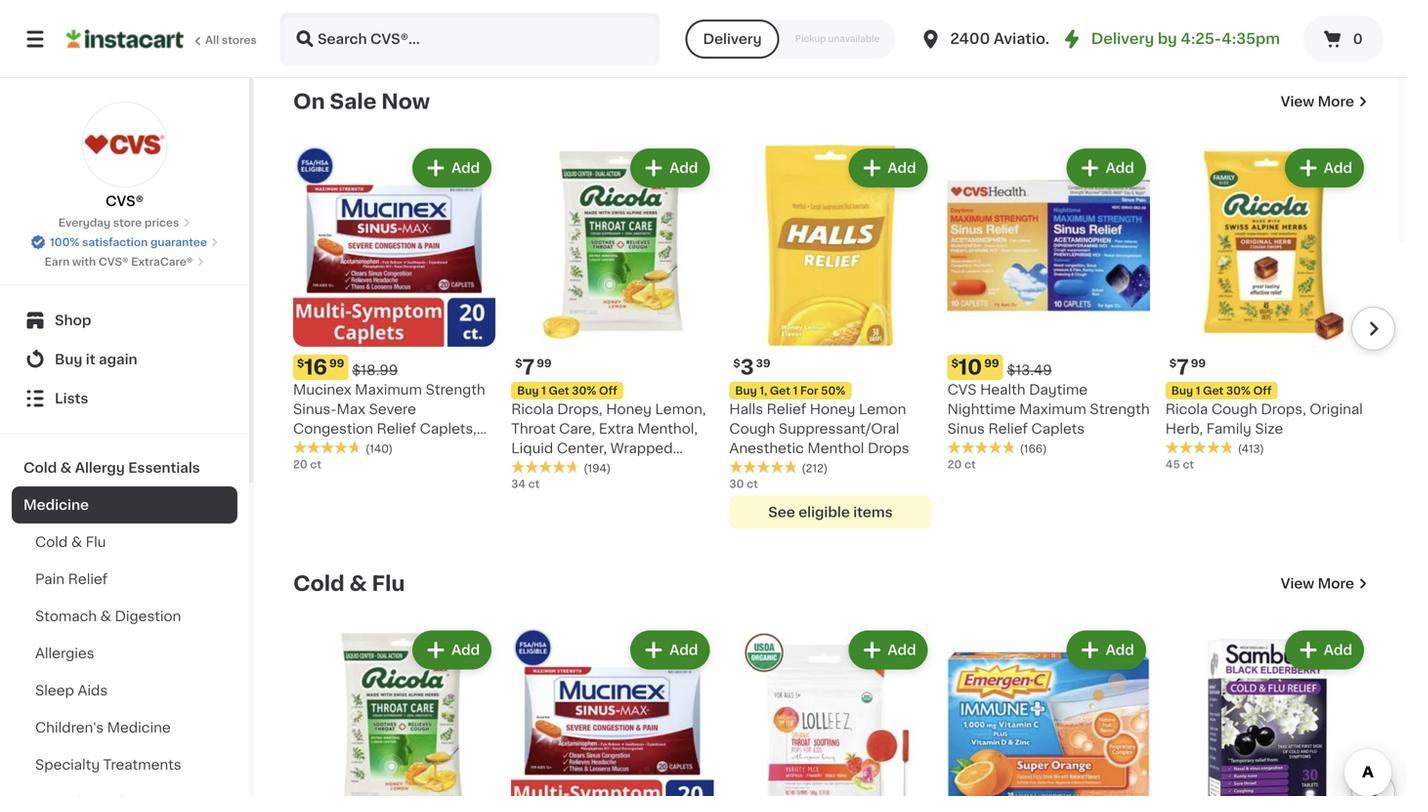 Task type: vqa. For each thing, say whether or not it's contained in the screenshot.
the middle through
no



Task type: locate. For each thing, give the bounding box(es) containing it.
add
[[452, 161, 480, 175], [670, 161, 698, 175], [888, 161, 917, 175], [1106, 161, 1135, 175], [1324, 161, 1353, 175], [452, 644, 480, 657], [670, 644, 698, 657], [888, 644, 917, 657], [1106, 644, 1135, 657], [1324, 644, 1353, 657]]

1 horizontal spatial cold & flu link
[[293, 572, 405, 596]]

1 vertical spatial cold & flu
[[293, 574, 405, 594]]

2 30% from the left
[[1227, 386, 1251, 396]]

1 horizontal spatial maximum
[[1020, 403, 1087, 416]]

get up care,
[[549, 386, 570, 396]]

20 ct down clears
[[293, 459, 322, 470]]

lists link
[[12, 379, 238, 418]]

stomach
[[35, 610, 97, 624]]

Search field
[[282, 14, 658, 65]]

2 ricola from the left
[[1166, 403, 1209, 416]]

0 vertical spatial sinus
[[948, 422, 985, 436]]

1 more from the top
[[1318, 95, 1355, 108]]

1 honey from the left
[[810, 403, 856, 416]]

None search field
[[280, 12, 660, 66]]

1 off from the left
[[599, 386, 618, 396]]

everyday store prices
[[58, 218, 179, 228]]

0 horizontal spatial honey
[[606, 403, 652, 416]]

maximum up severe
[[355, 383, 422, 397]]

99 for ricola drops, honey lemon, throat care, extra menthol, liquid center, wrapped drops
[[537, 358, 552, 369]]

20
[[293, 459, 308, 470], [948, 459, 962, 470]]

7 for ricola cough drops, original herb, family size
[[1177, 357, 1189, 378]]

cold inside 'link'
[[23, 461, 57, 475]]

cough up family
[[1212, 403, 1258, 416]]

children's medicine
[[35, 721, 171, 735]]

& inside 'link'
[[60, 461, 72, 475]]

cough
[[1212, 403, 1258, 416], [730, 422, 776, 436]]

1 horizontal spatial cough
[[1212, 403, 1258, 416]]

get for ricola drops, honey lemon, throat care, extra menthol, liquid center, wrapped drops
[[549, 386, 570, 396]]

relief down buy 1, get 1 for 50%
[[767, 403, 807, 416]]

1 left for
[[793, 386, 798, 396]]

1 vertical spatial medicine
[[107, 721, 171, 735]]

extra
[[599, 422, 634, 436]]

0 vertical spatial cold
[[23, 461, 57, 475]]

ricola up throat
[[511, 403, 554, 416]]

relief
[[767, 403, 807, 416], [377, 422, 416, 436], [989, 422, 1028, 436], [68, 573, 108, 587]]

pain relief
[[35, 573, 108, 587]]

0 horizontal spatial cough
[[730, 422, 776, 436]]

& inside $ 16 99 $18.99 mucinex maximum strength sinus-max severe congestion relief caplets, clears sinus & nasal congestion
[[382, 442, 393, 455]]

20 ct for 10
[[948, 459, 976, 470]]

relief inside the halls relief honey lemon cough suppressant/oral anesthetic menthol drops
[[767, 403, 807, 416]]

medicine inside children's medicine link
[[107, 721, 171, 735]]

view more for now
[[1281, 95, 1355, 108]]

cold
[[23, 461, 57, 475], [35, 536, 68, 549], [293, 574, 345, 594]]

1 20 ct from the left
[[293, 459, 322, 470]]

99 up herb,
[[1191, 358, 1206, 369]]

delivery inside button
[[703, 32, 762, 46]]

1 horizontal spatial $ 7 99
[[1170, 357, 1206, 378]]

3 $ from the left
[[515, 358, 523, 369]]

ricola inside ricola cough drops, original herb, family size
[[1166, 403, 1209, 416]]

1 30% from the left
[[572, 386, 597, 396]]

0 horizontal spatial 20
[[293, 459, 308, 470]]

buy 1 get 30% off up family
[[1172, 386, 1272, 396]]

cvs health daytime nighttime maximum strength sinus relief caplets
[[948, 383, 1150, 436]]

drops, up care,
[[557, 403, 603, 416]]

1 horizontal spatial 20
[[948, 459, 962, 470]]

menthol
[[808, 442, 865, 455]]

health
[[981, 383, 1026, 397]]

relief up (166)
[[989, 422, 1028, 436]]

aviation
[[994, 32, 1055, 46]]

item carousel region containing add
[[293, 619, 1396, 797]]

1 drops, from the left
[[557, 403, 603, 416]]

add button
[[414, 150, 490, 185], [633, 150, 708, 185], [851, 150, 926, 185], [1069, 150, 1145, 185], [1287, 150, 1363, 185], [414, 633, 490, 668], [633, 633, 708, 668], [851, 633, 926, 668], [1069, 633, 1145, 668], [1287, 633, 1363, 668]]

1 vertical spatial sinus
[[341, 442, 378, 455]]

sinus down 'nighttime'
[[948, 422, 985, 436]]

5 $ from the left
[[1170, 358, 1177, 369]]

30% for drops,
[[572, 386, 597, 396]]

39
[[756, 358, 771, 369]]

0 vertical spatial cough
[[1212, 403, 1258, 416]]

drops down "lemon"
[[868, 442, 910, 455]]

view
[[1281, 95, 1315, 108], [1281, 577, 1315, 591]]

10
[[959, 357, 983, 378]]

shop link
[[12, 301, 238, 340]]

2 7 from the left
[[1177, 357, 1189, 378]]

view more link
[[1281, 92, 1369, 111], [1281, 574, 1369, 594]]

1 $ from the left
[[297, 358, 304, 369]]

3 get from the left
[[1204, 386, 1224, 396]]

ct for ricola cough drops, original herb, family size
[[1183, 459, 1195, 470]]

0 horizontal spatial maximum
[[355, 383, 422, 397]]

everyday
[[58, 218, 111, 228]]

on
[[293, 91, 325, 112]]

1 up throat
[[542, 386, 546, 396]]

1 $ 7 99 from the left
[[515, 357, 552, 378]]

medicine inside medicine link
[[23, 499, 89, 512]]

treatments
[[103, 759, 181, 772]]

1 congestion from the top
[[293, 422, 373, 436]]

1 up herb,
[[1196, 386, 1201, 396]]

relief down severe
[[377, 422, 416, 436]]

sinus down max
[[341, 442, 378, 455]]

2 $ 7 99 from the left
[[1170, 357, 1206, 378]]

0 vertical spatial view more link
[[1281, 92, 1369, 111]]

honey up extra
[[606, 403, 652, 416]]

$ inside $ 3 39
[[734, 358, 741, 369]]

anesthetic
[[730, 442, 804, 455]]

0 horizontal spatial sinus
[[341, 442, 378, 455]]

congestion down max
[[293, 422, 373, 436]]

honey down 50%
[[810, 403, 856, 416]]

max
[[337, 403, 366, 416]]

1 horizontal spatial flu
[[372, 574, 405, 594]]

30
[[730, 479, 744, 490]]

product group
[[293, 144, 496, 475], [511, 144, 714, 492], [730, 144, 932, 529], [948, 144, 1150, 473], [1166, 144, 1369, 473], [293, 627, 496, 797], [511, 627, 714, 797], [730, 627, 932, 797], [948, 627, 1150, 797], [1166, 627, 1369, 797]]

7 up herb,
[[1177, 357, 1189, 378]]

more
[[1318, 95, 1355, 108], [1318, 577, 1355, 591]]

0 vertical spatial maximum
[[355, 383, 422, 397]]

size
[[1255, 422, 1284, 436]]

1 get from the left
[[770, 386, 791, 396]]

buy it again link
[[12, 340, 238, 379]]

1 buy 1 get 30% off from the left
[[517, 386, 618, 396]]

2 20 ct from the left
[[948, 459, 976, 470]]

0 horizontal spatial 20 ct
[[293, 459, 322, 470]]

cvs® down satisfaction
[[99, 257, 129, 267]]

99 inside $ 10 99
[[985, 358, 1000, 369]]

4:25-
[[1181, 32, 1222, 46]]

0 horizontal spatial cold & flu
[[35, 536, 106, 549]]

$ up throat
[[515, 358, 523, 369]]

1 vertical spatial view
[[1281, 577, 1315, 591]]

1 horizontal spatial sinus
[[948, 422, 985, 436]]

view for cold & flu
[[1281, 577, 1315, 591]]

0 horizontal spatial drops,
[[557, 403, 603, 416]]

cvs® up everyday store prices link
[[106, 195, 144, 208]]

allergies link
[[12, 635, 238, 673]]

all stores link
[[66, 12, 258, 66]]

drops, inside ricola drops, honey lemon, throat care, extra menthol, liquid center, wrapped drops
[[557, 403, 603, 416]]

30% up ricola cough drops, original herb, family size
[[1227, 386, 1251, 396]]

0 horizontal spatial 7
[[523, 357, 535, 378]]

1 ricola from the left
[[511, 403, 554, 416]]

1 vertical spatial cough
[[730, 422, 776, 436]]

2 buy 1 get 30% off from the left
[[1172, 386, 1272, 396]]

1 20 from the left
[[293, 459, 308, 470]]

$ inside $ 16 99 $18.99 mucinex maximum strength sinus-max severe congestion relief caplets, clears sinus & nasal congestion
[[297, 358, 304, 369]]

1 horizontal spatial medicine
[[107, 721, 171, 735]]

1 horizontal spatial delivery
[[1092, 32, 1155, 46]]

4 $ from the left
[[952, 358, 959, 369]]

2400 aviation dr button
[[919, 12, 1077, 66]]

buy 1 get 30% off up care,
[[517, 386, 618, 396]]

ct right 30
[[747, 479, 758, 490]]

drops
[[868, 442, 910, 455], [511, 461, 553, 475]]

$ left "39"
[[734, 358, 741, 369]]

$ up mucinex
[[297, 358, 304, 369]]

cough down halls
[[730, 422, 776, 436]]

0 vertical spatial item carousel region
[[266, 137, 1396, 541]]

4 99 from the left
[[1191, 358, 1206, 369]]

get
[[770, 386, 791, 396], [549, 386, 570, 396], [1204, 386, 1224, 396]]

ricola inside ricola drops, honey lemon, throat care, extra menthol, liquid center, wrapped drops
[[511, 403, 554, 416]]

0 horizontal spatial 30%
[[572, 386, 597, 396]]

7 for ricola drops, honey lemon, throat care, extra menthol, liquid center, wrapped drops
[[523, 357, 535, 378]]

1 horizontal spatial strength
[[1090, 403, 1150, 416]]

delivery
[[1092, 32, 1155, 46], [703, 32, 762, 46]]

1 1 from the left
[[793, 386, 798, 396]]

1 vertical spatial view more
[[1281, 577, 1355, 591]]

1 vertical spatial maximum
[[1020, 403, 1087, 416]]

1 horizontal spatial 1
[[793, 386, 798, 396]]

ricola for ricola drops, honey lemon, throat care, extra menthol, liquid center, wrapped drops
[[511, 403, 554, 416]]

2 view more link from the top
[[1281, 574, 1369, 594]]

relief inside $ 16 99 $18.99 mucinex maximum strength sinus-max severe congestion relief caplets, clears sinus & nasal congestion
[[377, 422, 416, 436]]

50%
[[821, 386, 846, 396]]

stores
[[222, 35, 257, 45]]

get right 1, at the right top of page
[[770, 386, 791, 396]]

medicine up treatments
[[107, 721, 171, 735]]

get for ricola cough drops, original herb, family size
[[1204, 386, 1224, 396]]

1 vertical spatial more
[[1318, 577, 1355, 591]]

$ up herb,
[[1170, 358, 1177, 369]]

2 99 from the left
[[537, 358, 552, 369]]

get up family
[[1204, 386, 1224, 396]]

buy 1 get 30% off for cough
[[1172, 386, 1272, 396]]

0 vertical spatial drops
[[868, 442, 910, 455]]

honey inside the halls relief honey lemon cough suppressant/oral anesthetic menthol drops
[[810, 403, 856, 416]]

item carousel region for cold & flu
[[293, 619, 1396, 797]]

100%
[[50, 237, 80, 248]]

2 1 from the left
[[542, 386, 546, 396]]

delivery button
[[686, 20, 780, 59]]

30% up care,
[[572, 386, 597, 396]]

original
[[1310, 403, 1363, 416]]

1 horizontal spatial cold & flu
[[293, 574, 405, 594]]

0 horizontal spatial buy 1 get 30% off
[[517, 386, 618, 396]]

20 ct down 'nighttime'
[[948, 459, 976, 470]]

cvs
[[948, 383, 977, 397]]

stomach & digestion link
[[12, 598, 238, 635]]

&
[[382, 442, 393, 455], [60, 461, 72, 475], [71, 536, 82, 549], [350, 574, 367, 594], [100, 610, 111, 624]]

0 horizontal spatial 1
[[542, 386, 546, 396]]

1 view more link from the top
[[1281, 92, 1369, 111]]

ricola up herb,
[[1166, 403, 1209, 416]]

2 horizontal spatial get
[[1204, 386, 1224, 396]]

honey for 3
[[810, 403, 856, 416]]

99 up throat
[[537, 358, 552, 369]]

1 horizontal spatial honey
[[810, 403, 856, 416]]

$16.99 original price: $18.99 element
[[293, 355, 496, 380]]

1 horizontal spatial buy 1 get 30% off
[[1172, 386, 1272, 396]]

99 right 10
[[985, 358, 1000, 369]]

item carousel region containing 16
[[266, 137, 1396, 541]]

0 vertical spatial medicine
[[23, 499, 89, 512]]

delivery for delivery
[[703, 32, 762, 46]]

liquid
[[511, 442, 554, 455]]

2 off from the left
[[1254, 386, 1272, 396]]

medicine down the allergy
[[23, 499, 89, 512]]

7
[[523, 357, 535, 378], [1177, 357, 1189, 378]]

2 more from the top
[[1318, 577, 1355, 591]]

item carousel region
[[266, 137, 1396, 541], [293, 619, 1396, 797]]

$ for halls relief honey lemon cough suppressant/oral anesthetic menthol drops
[[734, 358, 741, 369]]

30% for cough
[[1227, 386, 1251, 396]]

allergies
[[35, 647, 94, 661]]

flu
[[86, 536, 106, 549], [372, 574, 405, 594]]

buy up throat
[[517, 386, 539, 396]]

2 get from the left
[[549, 386, 570, 396]]

0 vertical spatial flu
[[86, 536, 106, 549]]

drops inside the halls relief honey lemon cough suppressant/oral anesthetic menthol drops
[[868, 442, 910, 455]]

30%
[[572, 386, 597, 396], [1227, 386, 1251, 396]]

0 vertical spatial strength
[[426, 383, 486, 397]]

99
[[329, 358, 344, 369], [537, 358, 552, 369], [985, 358, 1000, 369], [1191, 358, 1206, 369]]

20 ct
[[293, 459, 322, 470], [948, 459, 976, 470]]

ct down clears
[[310, 459, 322, 470]]

2 view more from the top
[[1281, 577, 1355, 591]]

2 congestion from the top
[[293, 461, 373, 475]]

(194)
[[584, 463, 611, 474]]

20 down clears
[[293, 459, 308, 470]]

$ inside $ 10 99
[[952, 358, 959, 369]]

maximum up caplets
[[1020, 403, 1087, 416]]

20 down 'nighttime'
[[948, 459, 962, 470]]

drops, up size on the bottom of page
[[1261, 403, 1307, 416]]

congestion down clears
[[293, 461, 373, 475]]

$ 10 99
[[952, 357, 1000, 378]]

specialty treatments
[[35, 759, 181, 772]]

1 vertical spatial strength
[[1090, 403, 1150, 416]]

0 vertical spatial more
[[1318, 95, 1355, 108]]

2 $ from the left
[[734, 358, 741, 369]]

99 right 16
[[329, 358, 344, 369]]

strength inside $ 16 99 $18.99 mucinex maximum strength sinus-max severe congestion relief caplets, clears sinus & nasal congestion
[[426, 383, 486, 397]]

1
[[793, 386, 798, 396], [542, 386, 546, 396], [1196, 386, 1201, 396]]

2 honey from the left
[[606, 403, 652, 416]]

prices
[[145, 218, 179, 228]]

ct right 45
[[1183, 459, 1195, 470]]

2 view from the top
[[1281, 577, 1315, 591]]

1 horizontal spatial ricola
[[1166, 403, 1209, 416]]

0 vertical spatial view
[[1281, 95, 1315, 108]]

1 horizontal spatial off
[[1254, 386, 1272, 396]]

3 1 from the left
[[1196, 386, 1201, 396]]

view more
[[1281, 95, 1355, 108], [1281, 577, 1355, 591]]

sinus inside $ 16 99 $18.99 mucinex maximum strength sinus-max severe congestion relief caplets, clears sinus & nasal congestion
[[341, 442, 378, 455]]

1 vertical spatial cold & flu link
[[293, 572, 405, 596]]

99 for ricola cough drops, original herb, family size
[[1191, 358, 1206, 369]]

buy up herb,
[[1172, 386, 1194, 396]]

digestion
[[115, 610, 181, 624]]

view for on sale now
[[1281, 95, 1315, 108]]

1 vertical spatial drops
[[511, 461, 553, 475]]

store
[[113, 218, 142, 228]]

1 view from the top
[[1281, 95, 1315, 108]]

1 view more from the top
[[1281, 95, 1355, 108]]

20 ct for 16
[[293, 459, 322, 470]]

0 vertical spatial cold & flu link
[[12, 524, 238, 561]]

buy inside product group
[[736, 386, 757, 396]]

satisfaction
[[82, 237, 148, 248]]

buy left 1, at the right top of page
[[736, 386, 757, 396]]

$ 7 99 up herb,
[[1170, 357, 1206, 378]]

1 99 from the left
[[329, 358, 344, 369]]

1 horizontal spatial 30%
[[1227, 386, 1251, 396]]

cough inside ricola cough drops, original herb, family size
[[1212, 403, 1258, 416]]

1 vertical spatial congestion
[[293, 461, 373, 475]]

1 horizontal spatial 7
[[1177, 357, 1189, 378]]

1 horizontal spatial drops,
[[1261, 403, 1307, 416]]

0 horizontal spatial strength
[[426, 383, 486, 397]]

ct right '34'
[[529, 479, 540, 490]]

off up extra
[[599, 386, 618, 396]]

7 up throat
[[523, 357, 535, 378]]

0 horizontal spatial drops
[[511, 461, 553, 475]]

2 drops, from the left
[[1261, 403, 1307, 416]]

1 horizontal spatial 20 ct
[[948, 459, 976, 470]]

3 99 from the left
[[985, 358, 1000, 369]]

strength
[[426, 383, 486, 397], [1090, 403, 1150, 416]]

0 horizontal spatial off
[[599, 386, 618, 396]]

1 vertical spatial item carousel region
[[293, 619, 1396, 797]]

0 vertical spatial congestion
[[293, 422, 373, 436]]

buy left the it
[[55, 353, 82, 367]]

0 vertical spatial view more
[[1281, 95, 1355, 108]]

1 vertical spatial view more link
[[1281, 574, 1369, 594]]

0 horizontal spatial medicine
[[23, 499, 89, 512]]

ct down 'nighttime'
[[965, 459, 976, 470]]

1 horizontal spatial drops
[[868, 442, 910, 455]]

honey for 7
[[606, 403, 652, 416]]

2 horizontal spatial 1
[[1196, 386, 1201, 396]]

off
[[599, 386, 618, 396], [1254, 386, 1272, 396]]

honey inside ricola drops, honey lemon, throat care, extra menthol, liquid center, wrapped drops
[[606, 403, 652, 416]]

1 horizontal spatial get
[[770, 386, 791, 396]]

99 inside $ 16 99 $18.99 mucinex maximum strength sinus-max severe congestion relief caplets, clears sinus & nasal congestion
[[329, 358, 344, 369]]

0 horizontal spatial cold & flu link
[[12, 524, 238, 561]]

cough inside the halls relief honey lemon cough suppressant/oral anesthetic menthol drops
[[730, 422, 776, 436]]

0 horizontal spatial get
[[549, 386, 570, 396]]

0 horizontal spatial $ 7 99
[[515, 357, 552, 378]]

drops up 34 ct
[[511, 461, 553, 475]]

pain
[[35, 573, 65, 587]]

by
[[1158, 32, 1178, 46]]

0 horizontal spatial ricola
[[511, 403, 554, 416]]

$ up cvs
[[952, 358, 959, 369]]

off up ricola cough drops, original herb, family size
[[1254, 386, 1272, 396]]

0 horizontal spatial delivery
[[703, 32, 762, 46]]

2 20 from the left
[[948, 459, 962, 470]]

1 7 from the left
[[523, 357, 535, 378]]

$ 7 99 up throat
[[515, 357, 552, 378]]

$ 7 99
[[515, 357, 552, 378], [1170, 357, 1206, 378]]

more for on sale now
[[1318, 95, 1355, 108]]

off for honey
[[599, 386, 618, 396]]

1 for ricola cough drops, original herb, family size
[[1196, 386, 1201, 396]]



Task type: describe. For each thing, give the bounding box(es) containing it.
0 vertical spatial cold & flu
[[35, 536, 106, 549]]

center,
[[557, 442, 607, 455]]

off for drops,
[[1254, 386, 1272, 396]]

all stores
[[205, 35, 257, 45]]

extracare®
[[131, 257, 193, 267]]

herb,
[[1166, 422, 1203, 436]]

sinus-
[[293, 403, 337, 416]]

all
[[205, 35, 219, 45]]

$13.49
[[1007, 364, 1052, 377]]

it
[[86, 353, 95, 367]]

product group containing 10
[[948, 144, 1150, 473]]

delivery for delivery by 4:25-4:35pm
[[1092, 32, 1155, 46]]

16
[[304, 357, 327, 378]]

1 for ricola drops, honey lemon, throat care, extra menthol, liquid center, wrapped drops
[[542, 386, 546, 396]]

mucinex
[[293, 383, 352, 397]]

severe
[[369, 403, 416, 416]]

maximum inside $ 16 99 $18.99 mucinex maximum strength sinus-max severe congestion relief caplets, clears sinus & nasal congestion
[[355, 383, 422, 397]]

$18.99
[[352, 364, 398, 377]]

lemon,
[[655, 403, 706, 416]]

$ 7 99 for ricola drops, honey lemon, throat care, extra menthol, liquid center, wrapped drops
[[515, 357, 552, 378]]

guarantee
[[150, 237, 207, 248]]

view more link for flu
[[1281, 574, 1369, 594]]

$ 7 99 for ricola cough drops, original herb, family size
[[1170, 357, 1206, 378]]

buy it again
[[55, 353, 137, 367]]

0 vertical spatial cvs®
[[106, 195, 144, 208]]

maximum inside cvs health daytime nighttime maximum strength sinus relief caplets
[[1020, 403, 1087, 416]]

see
[[769, 506, 796, 520]]

halls
[[730, 403, 764, 416]]

$ for ricola drops, honey lemon, throat care, extra menthol, liquid center, wrapped drops
[[515, 358, 523, 369]]

20 for 10
[[948, 459, 962, 470]]

2400 aviation dr
[[951, 32, 1077, 46]]

product group containing 3
[[730, 144, 932, 529]]

menthol,
[[638, 422, 698, 436]]

sleep
[[35, 684, 74, 698]]

(140)
[[366, 444, 393, 455]]

cvs® link
[[82, 102, 168, 211]]

cvs® logo image
[[82, 102, 168, 188]]

cold & allergy essentials
[[23, 461, 200, 475]]

(212)
[[802, 463, 828, 474]]

aids
[[78, 684, 108, 698]]

item carousel region for on sale now
[[266, 137, 1396, 541]]

delivery by 4:25-4:35pm
[[1092, 32, 1281, 46]]

100% satisfaction guarantee button
[[30, 231, 219, 250]]

dr
[[1059, 32, 1077, 46]]

instacart logo image
[[66, 27, 184, 51]]

$10.99 original price: $13.49 element
[[948, 355, 1150, 380]]

service type group
[[686, 20, 896, 59]]

1 vertical spatial flu
[[372, 574, 405, 594]]

children's medicine link
[[12, 710, 238, 747]]

allergy
[[75, 461, 125, 475]]

34
[[511, 479, 526, 490]]

children's
[[35, 721, 104, 735]]

1 vertical spatial cvs®
[[99, 257, 129, 267]]

45 ct
[[1166, 459, 1195, 470]]

nighttime
[[948, 403, 1016, 416]]

daytime
[[1029, 383, 1088, 397]]

lists
[[55, 392, 88, 406]]

product group containing 16
[[293, 144, 496, 475]]

$ for cvs health daytime nighttime maximum strength sinus relief caplets
[[952, 358, 959, 369]]

essentials
[[128, 461, 200, 475]]

relief inside cvs health daytime nighttime maximum strength sinus relief caplets
[[989, 422, 1028, 436]]

strength inside cvs health daytime nighttime maximum strength sinus relief caplets
[[1090, 403, 1150, 416]]

delivery by 4:25-4:35pm link
[[1060, 27, 1281, 51]]

wrapped
[[611, 442, 673, 455]]

$ 3 39
[[734, 357, 771, 378]]

(166)
[[1020, 444, 1047, 455]]

0
[[1354, 32, 1363, 46]]

earn with cvs® extracare® link
[[45, 254, 205, 270]]

now
[[382, 91, 430, 112]]

ricola cough drops, original herb, family size
[[1166, 403, 1363, 436]]

ricola drops, honey lemon, throat care, extra menthol, liquid center, wrapped drops
[[511, 403, 706, 475]]

cold & flu link for pain relief link
[[12, 524, 238, 561]]

20 for 16
[[293, 459, 308, 470]]

pain relief link
[[12, 561, 238, 598]]

0 button
[[1304, 16, 1384, 63]]

care,
[[559, 422, 595, 436]]

shop
[[55, 314, 91, 327]]

buy 1 get 30% off for drops,
[[517, 386, 618, 396]]

earn with cvs® extracare®
[[45, 257, 193, 267]]

buy 1, get 1 for 50%
[[736, 386, 846, 396]]

ct for cvs health daytime nighttime maximum strength sinus relief caplets
[[965, 459, 976, 470]]

cold & flu link for view more link corresponding to flu
[[293, 572, 405, 596]]

34 ct
[[511, 479, 540, 490]]

relief right the pain at the bottom
[[68, 573, 108, 587]]

view more link for now
[[1281, 92, 1369, 111]]

mom holding baby kissing baby's hand tylenol image
[[294, 0, 697, 50]]

ct for mucinex maximum strength sinus-max severe congestion relief caplets, clears sinus & nasal congestion
[[310, 459, 322, 470]]

2 vertical spatial cold
[[293, 574, 345, 594]]

30 ct
[[730, 479, 758, 490]]

nasal
[[396, 442, 435, 455]]

everyday store prices link
[[58, 215, 191, 231]]

caplets,
[[420, 422, 477, 436]]

view more for flu
[[1281, 577, 1355, 591]]

on sale now
[[293, 91, 430, 112]]

family
[[1207, 422, 1252, 436]]

drops inside ricola drops, honey lemon, throat care, extra menthol, liquid center, wrapped drops
[[511, 461, 553, 475]]

sleep aids
[[35, 684, 108, 698]]

see eligible items
[[769, 506, 893, 520]]

1 vertical spatial cold
[[35, 536, 68, 549]]

99 for cvs health daytime nighttime maximum strength sinus relief caplets
[[985, 358, 1000, 369]]

ct for ricola drops, honey lemon, throat care, extra menthol, liquid center, wrapped drops
[[529, 479, 540, 490]]

(413)
[[1238, 444, 1265, 455]]

halls relief honey lemon cough suppressant/oral anesthetic menthol drops
[[730, 403, 910, 455]]

specialty
[[35, 759, 100, 772]]

more for cold & flu
[[1318, 577, 1355, 591]]

1,
[[760, 386, 768, 396]]

see eligible items button
[[730, 496, 932, 529]]

0 horizontal spatial flu
[[86, 536, 106, 549]]

2400
[[951, 32, 990, 46]]

4:35pm
[[1222, 32, 1281, 46]]

sinus inside cvs health daytime nighttime maximum strength sinus relief caplets
[[948, 422, 985, 436]]

items
[[854, 506, 893, 520]]

throat
[[511, 422, 556, 436]]

$ 16 99 $18.99 mucinex maximum strength sinus-max severe congestion relief caplets, clears sinus & nasal congestion
[[293, 357, 486, 475]]

drops, inside ricola cough drops, original herb, family size
[[1261, 403, 1307, 416]]

sleep aids link
[[12, 673, 238, 710]]

ricola for ricola cough drops, original herb, family size
[[1166, 403, 1209, 416]]

medicine link
[[12, 487, 238, 524]]

cold & allergy essentials link
[[12, 450, 238, 487]]

100% satisfaction guarantee
[[50, 237, 207, 248]]

on sale now link
[[293, 90, 430, 113]]

$ for ricola cough drops, original herb, family size
[[1170, 358, 1177, 369]]

get inside product group
[[770, 386, 791, 396]]

ct for halls relief honey lemon cough suppressant/oral anesthetic menthol drops
[[747, 479, 758, 490]]



